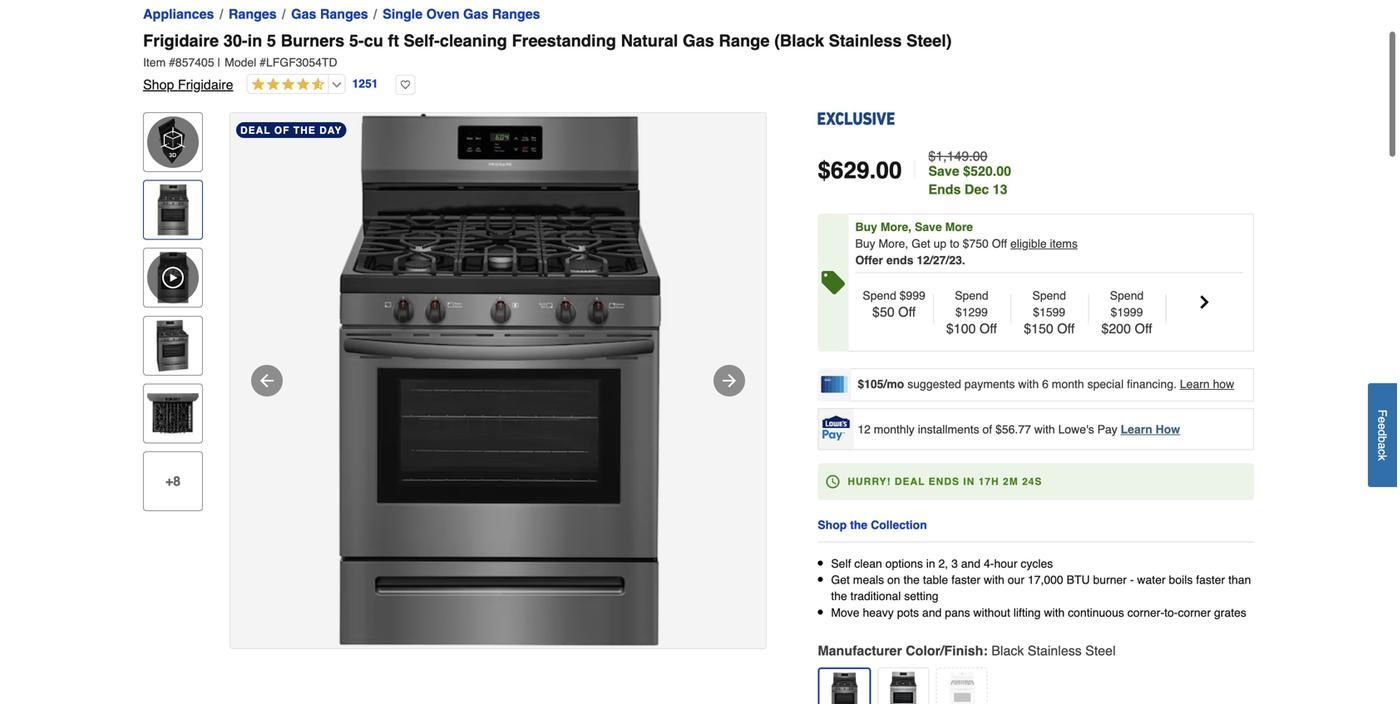 Task type: vqa. For each thing, say whether or not it's contained in the screenshot.


Task type: describe. For each thing, give the bounding box(es) containing it.
appliances link
[[143, 4, 214, 24]]

item number 8 5 7 4 0 5 and model number l f g f 3 0 5 4 t d element
[[143, 54, 1255, 71]]

1 horizontal spatial |
[[912, 156, 919, 185]]

frigidaire  #lfgf3054td - thumbnail image
[[147, 184, 199, 236]]

single oven gas ranges link
[[383, 4, 540, 24]]

model
[[225, 56, 257, 69]]

cu
[[364, 31, 384, 50]]

options
[[886, 557, 923, 571]]

1251
[[352, 77, 378, 90]]

spend for $150
[[1033, 289, 1067, 302]]

to-
[[1165, 606, 1179, 620]]

suggested
[[908, 378, 962, 391]]

single
[[383, 6, 423, 22]]

$1299
[[956, 306, 988, 319]]

arrow right image
[[720, 371, 740, 391]]

2,
[[939, 557, 949, 571]]

frigidaire  #lfgf3054td image
[[230, 113, 766, 649]]

manufacturer color/finish : black stainless steel
[[818, 643, 1116, 659]]

$50
[[873, 305, 895, 320]]

frigidaire  #lfgf3054td - thumbnail3 image
[[147, 388, 199, 440]]

heart outline image
[[396, 75, 416, 95]]

traditional
[[851, 590, 901, 603]]

natural
[[621, 31, 678, 50]]

$999
[[900, 289, 926, 302]]

17
[[979, 476, 992, 488]]

m
[[1010, 476, 1019, 488]]

our
[[1008, 574, 1025, 587]]

$105/mo
[[858, 378, 905, 391]]

lowe's
[[1059, 423, 1095, 436]]

manufacturer
[[818, 643, 902, 659]]

more, for get
[[879, 237, 909, 250]]

monthly
[[874, 423, 915, 436]]

in inside frigidaire 30-in 5 burners 5-cu ft self-cleaning freestanding natural gas range (black stainless steel) item # 857405 | model # lfgf3054td
[[248, 31, 262, 50]]

lifting
[[1014, 606, 1041, 620]]

appliances
[[143, 6, 214, 22]]

meals
[[853, 574, 885, 587]]

(black
[[775, 31, 825, 50]]

1 vertical spatial save
[[915, 220, 942, 234]]

pans
[[945, 606, 971, 620]]

spend for $200
[[1111, 289, 1144, 302]]

to
[[950, 237, 960, 250]]

financing.
[[1127, 378, 1177, 391]]

b
[[1377, 437, 1390, 443]]

frigidaire inside frigidaire 30-in 5 burners 5-cu ft self-cleaning freestanding natural gas range (black stainless steel) item # 857405 | model # lfgf3054td
[[143, 31, 219, 50]]

than
[[1229, 574, 1252, 587]]

13
[[993, 182, 1008, 197]]

hurry!
[[848, 476, 892, 488]]

black stainless steel image
[[823, 673, 866, 705]]

burner
[[1094, 574, 1127, 587]]

1 ranges from the left
[[229, 6, 277, 22]]

1 vertical spatial ends
[[929, 476, 960, 488]]

table
[[923, 574, 949, 587]]

2
[[1003, 476, 1010, 488]]

spend $999 $50 off
[[863, 289, 926, 320]]

2 faster from the left
[[1197, 574, 1226, 587]]

k
[[1377, 455, 1390, 461]]

with left 6
[[1019, 378, 1039, 391]]

$200
[[1102, 321, 1132, 337]]

gas ranges link
[[291, 4, 368, 24]]

day
[[320, 125, 342, 136]]

white image
[[940, 672, 984, 705]]

lowes pay logo image
[[820, 416, 853, 441]]

5
[[267, 31, 276, 50]]

gas inside frigidaire 30-in 5 burners 5-cu ft self-cleaning freestanding natural gas range (black stainless steel) item # 857405 | model # lfgf3054td
[[683, 31, 715, 50]]

off for $200 off
[[1135, 321, 1153, 337]]

857405
[[175, 56, 214, 69]]

spend $1299 $100 off
[[947, 289, 998, 337]]

history image
[[826, 476, 840, 489]]

$1,149.00
[[929, 149, 988, 164]]

f e e d b a c k
[[1377, 410, 1390, 461]]

5-
[[349, 31, 364, 50]]

1 vertical spatial stainless
[[1028, 643, 1082, 659]]

burners
[[281, 31, 345, 50]]

$
[[818, 157, 831, 184]]

+8
[[165, 474, 181, 489]]

more
[[946, 220, 974, 234]]

pots
[[898, 606, 920, 620]]

$100
[[947, 321, 976, 337]]

fingerprint resistant stainless steel image
[[882, 672, 925, 705]]

on
[[888, 574, 901, 587]]

save inside save $520.00 ends dec 13
[[929, 163, 960, 179]]

d
[[1377, 430, 1390, 437]]

deal of the day
[[240, 125, 342, 136]]

3 ranges from the left
[[492, 6, 540, 22]]

shop the collection link
[[818, 515, 928, 535]]

collection
[[871, 519, 928, 532]]

0 horizontal spatial gas
[[291, 6, 317, 22]]

:
[[984, 643, 988, 659]]

ranges link
[[229, 4, 277, 24]]

30-
[[224, 31, 248, 50]]

continuous
[[1068, 606, 1125, 620]]

spend for $100
[[955, 289, 989, 302]]

of
[[274, 125, 290, 136]]

more, for save
[[881, 220, 912, 234]]

eligible items button
[[1011, 237, 1078, 250]]

1 # from the left
[[169, 56, 175, 69]]

s
[[1035, 476, 1043, 488]]

eligible
[[1011, 237, 1047, 250]]

stainless inside frigidaire 30-in 5 burners 5-cu ft self-cleaning freestanding natural gas range (black stainless steel) item # 857405 | model # lfgf3054td
[[829, 31, 902, 50]]

$56.77
[[996, 423, 1032, 436]]

$1599
[[1034, 306, 1066, 319]]

special
[[1088, 378, 1124, 391]]

1 faster from the left
[[952, 574, 981, 587]]

shop the collection
[[818, 519, 928, 532]]

month
[[1052, 378, 1085, 391]]

steel
[[1086, 643, 1116, 659]]

off for $150 off
[[1058, 321, 1075, 337]]

chevron right image
[[1195, 292, 1215, 312]]

frigidaire 30-in 5 burners 5-cu ft self-cleaning freestanding natural gas range (black stainless steel) item # 857405 | model # lfgf3054td
[[143, 31, 952, 69]]

2 e from the top
[[1377, 424, 1390, 430]]

arrow left image
[[257, 371, 277, 391]]



Task type: locate. For each thing, give the bounding box(es) containing it.
1 horizontal spatial stainless
[[1028, 643, 1082, 659]]

e up b
[[1377, 424, 1390, 430]]

faster down 3
[[952, 574, 981, 587]]

1 horizontal spatial ranges
[[320, 6, 368, 22]]

1 horizontal spatial learn
[[1181, 378, 1210, 391]]

3 spend from the left
[[1033, 289, 1067, 302]]

2 # from the left
[[260, 56, 266, 69]]

shop inside shop the collection link
[[818, 519, 847, 532]]

spend for $50
[[863, 289, 897, 302]]

0 horizontal spatial the
[[831, 590, 848, 603]]

gas
[[291, 6, 317, 22], [463, 6, 489, 22], [683, 31, 715, 50]]

00
[[876, 157, 902, 184]]

learn for how
[[1181, 378, 1210, 391]]

faster
[[952, 574, 981, 587], [1197, 574, 1226, 587]]

0 horizontal spatial |
[[218, 56, 221, 69]]

ranges up frigidaire 30-in 5 burners 5-cu ft self-cleaning freestanding natural gas range (black stainless steel) item # 857405 | model # lfgf3054td
[[492, 6, 540, 22]]

0 vertical spatial |
[[218, 56, 221, 69]]

# right model
[[260, 56, 266, 69]]

0 horizontal spatial shop
[[143, 77, 174, 92]]

and right 3
[[962, 557, 981, 571]]

self clean options in 2, 3 and 4-hour cycles get meals on the table faster with our 17,000 btu burner - water boils faster than the traditional setting move heavy pots and pans without lifting with continuous corner-to-corner grates
[[831, 557, 1252, 620]]

0 horizontal spatial learn
[[1121, 423, 1153, 436]]

in for self
[[927, 557, 936, 571]]

0 vertical spatial shop
[[143, 77, 174, 92]]

2 ranges from the left
[[320, 6, 368, 22]]

0 horizontal spatial ends
[[887, 254, 914, 267]]

frigidaire  #lfgf3054td - thumbnail2 image
[[147, 320, 199, 372]]

0 horizontal spatial stainless
[[829, 31, 902, 50]]

save up up at the right of the page
[[915, 220, 942, 234]]

f
[[1377, 410, 1390, 417]]

1 spend from the left
[[863, 289, 897, 302]]

1 horizontal spatial shop
[[818, 519, 847, 532]]

1 e from the top
[[1377, 417, 1390, 424]]

1 vertical spatial |
[[912, 156, 919, 185]]

4 spend from the left
[[1111, 289, 1144, 302]]

gas up cleaning
[[463, 6, 489, 22]]

spend up $1599
[[1033, 289, 1067, 302]]

#
[[169, 56, 175, 69], [260, 56, 266, 69]]

the
[[851, 519, 868, 532], [904, 574, 920, 587], [831, 590, 848, 603]]

in for hurry!
[[964, 476, 975, 488]]

payments
[[965, 378, 1015, 391]]

2 horizontal spatial gas
[[683, 31, 715, 50]]

stainless
[[829, 31, 902, 50], [1028, 643, 1082, 659]]

off down $1599
[[1058, 321, 1075, 337]]

heavy
[[863, 606, 894, 620]]

off inside spend $1599 $150 off
[[1058, 321, 1075, 337]]

learn left how on the bottom right of page
[[1181, 378, 1210, 391]]

1 horizontal spatial ends
[[929, 476, 960, 488]]

spend up $50
[[863, 289, 897, 302]]

off for $50 off
[[899, 305, 916, 320]]

0 vertical spatial save
[[929, 163, 960, 179]]

frigidaire up 857405
[[143, 31, 219, 50]]

0 horizontal spatial in
[[248, 31, 262, 50]]

installments
[[918, 423, 980, 436]]

-
[[1131, 574, 1134, 587]]

0 vertical spatial in
[[248, 31, 262, 50]]

1 vertical spatial the
[[904, 574, 920, 587]]

$150
[[1024, 321, 1054, 337]]

more,
[[881, 220, 912, 234], [879, 237, 909, 250]]

gas ranges
[[291, 6, 368, 22]]

the
[[294, 125, 316, 136]]

1 vertical spatial learn
[[1121, 423, 1153, 436]]

more, inside buy more, get up to $750 off eligible items offer ends 12/27/23.
[[879, 237, 909, 250]]

off inside spend $1999 $200 off
[[1135, 321, 1153, 337]]

single oven gas ranges
[[383, 6, 540, 22]]

spend inside spend $999 $50 off
[[863, 289, 897, 302]]

$ 629 . 00
[[818, 157, 902, 184]]

1 vertical spatial frigidaire
[[178, 77, 233, 92]]

buy for buy more, get up to $750 off eligible items offer ends 12/27/23.
[[856, 237, 876, 250]]

off down $1999
[[1135, 321, 1153, 337]]

2 buy from the top
[[856, 237, 876, 250]]

save
[[929, 163, 960, 179], [915, 220, 942, 234]]

shop down item
[[143, 77, 174, 92]]

lfgf3054td
[[266, 56, 337, 69]]

$520.00
[[964, 163, 1012, 179]]

cycles
[[1021, 557, 1054, 571]]

with down 4-
[[984, 574, 1005, 587]]

more, up offer
[[881, 220, 912, 234]]

1 vertical spatial get
[[831, 574, 850, 587]]

learn
[[1181, 378, 1210, 391], [1121, 423, 1153, 436]]

1 vertical spatial buy
[[856, 237, 876, 250]]

without
[[974, 606, 1011, 620]]

range
[[719, 31, 770, 50]]

stainless left steel
[[1028, 643, 1082, 659]]

+8 button
[[143, 452, 203, 512]]

get inside buy more, get up to $750 off eligible items offer ends 12/27/23.
[[912, 237, 931, 250]]

0 vertical spatial the
[[851, 519, 868, 532]]

hurry! deal ends in 17 h 2 m 24 s
[[848, 476, 1043, 488]]

shop
[[143, 77, 174, 92], [818, 519, 847, 532]]

up
[[934, 237, 947, 250]]

self-
[[404, 31, 440, 50]]

e up d
[[1377, 417, 1390, 424]]

| left model
[[218, 56, 221, 69]]

1 vertical spatial in
[[964, 476, 975, 488]]

the up clean
[[851, 519, 868, 532]]

cleaning
[[440, 31, 507, 50]]

off inside spend $999 $50 off
[[899, 305, 916, 320]]

of
[[983, 423, 993, 436]]

save $520.00 ends dec 13
[[929, 163, 1012, 197]]

learn right pay
[[1121, 423, 1153, 436]]

4.6 stars image
[[248, 77, 325, 93]]

stainless left steel)
[[829, 31, 902, 50]]

2 horizontal spatial the
[[904, 574, 920, 587]]

1 horizontal spatial faster
[[1197, 574, 1226, 587]]

water
[[1138, 574, 1166, 587]]

frigidaire
[[143, 31, 219, 50], [178, 77, 233, 92]]

1 vertical spatial and
[[923, 606, 942, 620]]

in inside self clean options in 2, 3 and 4-hour cycles get meals on the table faster with our 17,000 btu burner - water boils faster than the traditional setting move heavy pots and pans without lifting with continuous corner-to-corner grates
[[927, 557, 936, 571]]

spend $1599 $150 off
[[1024, 289, 1075, 337]]

how
[[1156, 423, 1181, 436]]

in left 17
[[964, 476, 975, 488]]

off right $750
[[992, 237, 1008, 250]]

buy inside buy more, get up to $750 off eligible items offer ends 12/27/23.
[[856, 237, 876, 250]]

more, down buy more, save more
[[879, 237, 909, 250]]

ranges up 30- on the left of page
[[229, 6, 277, 22]]

12 monthly installments of $56.77 with lowe's pay learn how
[[858, 423, 1181, 436]]

0 horizontal spatial get
[[831, 574, 850, 587]]

0 vertical spatial and
[[962, 557, 981, 571]]

with
[[1019, 378, 1039, 391], [1035, 423, 1056, 436], [984, 574, 1005, 587], [1045, 606, 1065, 620]]

$105/mo suggested payments with 6 month special financing. learn how
[[858, 378, 1235, 391]]

in left 2,
[[927, 557, 936, 571]]

learn how button
[[1181, 376, 1235, 393]]

2 horizontal spatial ranges
[[492, 6, 540, 22]]

shop up self
[[818, 519, 847, 532]]

1 horizontal spatial #
[[260, 56, 266, 69]]

| inside frigidaire 30-in 5 burners 5-cu ft self-cleaning freestanding natural gas range (black stainless steel) item # 857405 | model # lfgf3054td
[[218, 56, 221, 69]]

e
[[1377, 417, 1390, 424], [1377, 424, 1390, 430]]

spend up $1299
[[955, 289, 989, 302]]

| right 00
[[912, 156, 919, 185]]

shop frigidaire
[[143, 77, 233, 92]]

pay
[[1098, 423, 1118, 436]]

1 buy from the top
[[856, 220, 878, 234]]

grates
[[1215, 606, 1247, 620]]

2 horizontal spatial in
[[964, 476, 975, 488]]

0 horizontal spatial #
[[169, 56, 175, 69]]

frigidaire down 857405
[[178, 77, 233, 92]]

2 spend from the left
[[955, 289, 989, 302]]

get down self
[[831, 574, 850, 587]]

clean
[[855, 557, 883, 571]]

ends
[[887, 254, 914, 267], [929, 476, 960, 488]]

6
[[1043, 378, 1049, 391]]

1 vertical spatial shop
[[818, 519, 847, 532]]

corner-
[[1128, 606, 1165, 620]]

off inside buy more, get up to $750 off eligible items offer ends 12/27/23.
[[992, 237, 1008, 250]]

the right the on
[[904, 574, 920, 587]]

save up ends
[[929, 163, 960, 179]]

0 horizontal spatial ranges
[[229, 6, 277, 22]]

1 horizontal spatial and
[[962, 557, 981, 571]]

1 vertical spatial more,
[[879, 237, 909, 250]]

gas up the burners
[[291, 6, 317, 22]]

off down $999
[[899, 305, 916, 320]]

items
[[1050, 237, 1078, 250]]

0 vertical spatial more,
[[881, 220, 912, 234]]

1 horizontal spatial in
[[927, 557, 936, 571]]

ft
[[388, 31, 399, 50]]

ranges
[[229, 6, 277, 22], [320, 6, 368, 22], [492, 6, 540, 22]]

learn for how
[[1121, 423, 1153, 436]]

$1999
[[1111, 306, 1144, 319]]

0 vertical spatial stainless
[[829, 31, 902, 50]]

color/finish
[[906, 643, 984, 659]]

shop for shop the collection
[[818, 519, 847, 532]]

0 vertical spatial buy
[[856, 220, 878, 234]]

spend inside spend $1999 $200 off
[[1111, 289, 1144, 302]]

ends right offer
[[887, 254, 914, 267]]

$750
[[963, 237, 989, 250]]

17,000
[[1028, 574, 1064, 587]]

with right lifting
[[1045, 606, 1065, 620]]

off for $100 off
[[980, 321, 998, 337]]

ranges up 5-
[[320, 6, 368, 22]]

oven
[[426, 6, 460, 22]]

offer
[[856, 254, 884, 267]]

the up move
[[831, 590, 848, 603]]

3
[[952, 557, 958, 571]]

0 vertical spatial frigidaire
[[143, 31, 219, 50]]

buy more, save more
[[856, 220, 974, 234]]

629
[[831, 157, 870, 184]]

spend inside spend $1599 $150 off
[[1033, 289, 1067, 302]]

faster left "than"
[[1197, 574, 1226, 587]]

spend $1999 $200 off
[[1102, 289, 1153, 337]]

f e e d b a c k button
[[1369, 384, 1398, 488]]

ends inside buy more, get up to $750 off eligible items offer ends 12/27/23.
[[887, 254, 914, 267]]

black
[[992, 643, 1025, 659]]

with right $56.77
[[1035, 423, 1056, 436]]

tag filled image
[[822, 271, 845, 295]]

buy more, get up to $750 off eligible items offer ends 12/27/23.
[[856, 237, 1078, 267]]

shop for shop frigidaire
[[143, 77, 174, 92]]

0 horizontal spatial faster
[[952, 574, 981, 587]]

spend up $1999
[[1111, 289, 1144, 302]]

0 horizontal spatial and
[[923, 606, 942, 620]]

gas up item number 8 5 7 4 0 5 and model number l f g f 3 0 5 4 t d element
[[683, 31, 715, 50]]

1 horizontal spatial get
[[912, 237, 931, 250]]

steel)
[[907, 31, 952, 50]]

in left 5
[[248, 31, 262, 50]]

0 vertical spatial learn
[[1181, 378, 1210, 391]]

0 vertical spatial get
[[912, 237, 931, 250]]

ends right deal
[[929, 476, 960, 488]]

get inside self clean options in 2, 3 and 4-hour cycles get meals on the table faster with our 17,000 btu burner - water boils faster than the traditional setting move heavy pots and pans without lifting with continuous corner-to-corner grates
[[831, 574, 850, 587]]

1 horizontal spatial the
[[851, 519, 868, 532]]

0 vertical spatial ends
[[887, 254, 914, 267]]

get down buy more, save more
[[912, 237, 931, 250]]

off down $1299
[[980, 321, 998, 337]]

dec
[[965, 182, 990, 197]]

and down setting
[[923, 606, 942, 620]]

1 horizontal spatial gas
[[463, 6, 489, 22]]

move
[[831, 606, 860, 620]]

2 vertical spatial in
[[927, 557, 936, 571]]

2 vertical spatial the
[[831, 590, 848, 603]]

off inside spend $1299 $100 off
[[980, 321, 998, 337]]

in
[[248, 31, 262, 50], [964, 476, 975, 488], [927, 557, 936, 571]]

buy for buy more, save more
[[856, 220, 878, 234]]

a
[[1377, 443, 1390, 450]]

# right item
[[169, 56, 175, 69]]

spend inside spend $1299 $100 off
[[955, 289, 989, 302]]



